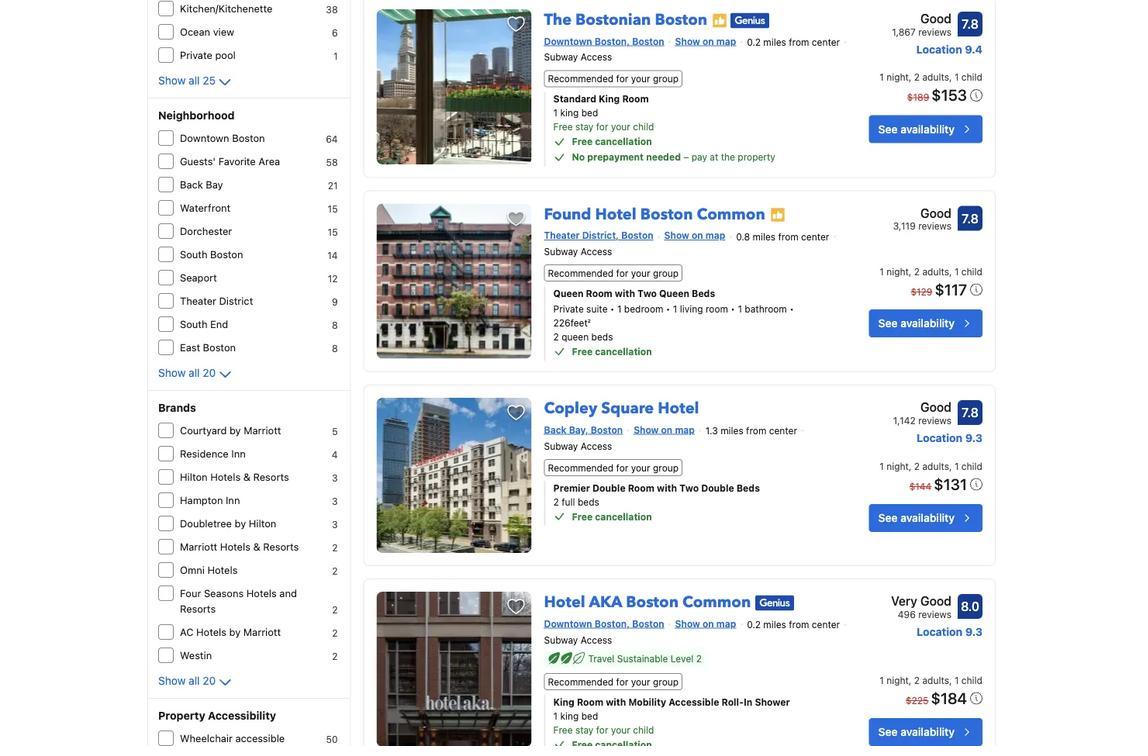 Task type: describe. For each thing, give the bounding box(es) containing it.
2 scored 7.8 element from the top
[[958, 206, 983, 231]]

0.2 miles from center subway access for hotel aka boston common
[[544, 620, 841, 646]]

mobility
[[629, 697, 667, 708]]

show on map down square in the bottom of the page
[[634, 425, 695, 435]]

show down "found hotel boston common"
[[665, 230, 690, 241]]

marriott hotels & resorts
[[180, 541, 299, 553]]

night for found hotel boston common
[[887, 266, 909, 277]]

theater for theater district
[[180, 295, 216, 307]]

two inside premier double room with two double beds link
[[680, 483, 699, 493]]

group for bostonian
[[653, 73, 679, 84]]

center for found hotel boston common
[[802, 231, 830, 242]]

25
[[203, 74, 216, 87]]

8.0
[[962, 600, 980, 614]]

map for the bostonian boston
[[717, 36, 737, 46]]

guests' favorite area
[[180, 156, 280, 167]]

beds inside private suite • 1 bedroom • 1 living room • 1 bathroom • 226feet² 2 queen beds
[[592, 331, 613, 342]]

no
[[572, 152, 585, 163]]

common for hotel aka boston common
[[683, 592, 751, 614]]

1 queen from the left
[[554, 288, 584, 299]]

westin
[[180, 650, 212, 662]]

omni hotels
[[180, 565, 238, 576]]

$129
[[911, 286, 933, 297]]

full
[[562, 497, 576, 507]]

sustainable
[[618, 653, 669, 664]]

courtyard
[[180, 425, 227, 437]]

residence
[[180, 448, 229, 460]]

access for hotel
[[581, 246, 612, 257]]

living
[[680, 304, 704, 314]]

with for hotel
[[615, 288, 636, 299]]

room
[[706, 304, 729, 314]]

child down mobility
[[633, 725, 654, 736]]

3 see from the top
[[879, 512, 898, 524]]

1 vertical spatial beds
[[578, 497, 600, 507]]

see availability link for the bostonian boston
[[870, 115, 983, 143]]

ac
[[180, 627, 194, 638]]

group for hotel
[[653, 268, 679, 279]]

night for the bostonian boston
[[887, 72, 909, 83]]

good for good 1,142 reviews
[[921, 400, 952, 415]]

for down the standard king room
[[597, 121, 609, 132]]

hotel aka boston common link
[[544, 586, 751, 614]]

back for back bay, boston
[[544, 425, 567, 435]]

12
[[328, 273, 338, 284]]

favorite
[[219, 156, 256, 167]]

good 1,142 reviews
[[894, 400, 952, 426]]

6
[[332, 27, 338, 38]]

private for private suite • 1 bedroom • 1 living room • 1 bathroom • 226feet² 2 queen beds
[[554, 304, 584, 314]]

1 vertical spatial with
[[657, 483, 678, 493]]

reviews inside very good 496 reviews
[[919, 609, 952, 620]]

38
[[326, 4, 338, 15]]

1,867
[[893, 26, 916, 37]]

15 for waterfront
[[328, 203, 338, 214]]

standard
[[554, 93, 597, 104]]

child for $131
[[962, 461, 983, 472]]

see for found hotel boston common
[[879, 317, 898, 330]]

wheelchair accessible
[[180, 733, 285, 745]]

four seasons hotels and resorts
[[180, 588, 297, 615]]

3 recommended for your group from the top
[[548, 462, 679, 473]]

recommended for your group for aka
[[548, 677, 679, 687]]

2 bed from the top
[[582, 711, 599, 722]]

back bay, boston
[[544, 425, 623, 435]]

1 vertical spatial downtown
[[180, 132, 229, 144]]

3 adults from the top
[[923, 461, 950, 472]]

accessible
[[235, 733, 285, 745]]

prepayment
[[588, 152, 644, 163]]

copley square hotel link
[[544, 392, 700, 420]]

queen room with two queen beds
[[554, 288, 716, 299]]

and
[[280, 588, 297, 600]]

226feet²
[[554, 318, 591, 328]]

3 see availability from the top
[[879, 512, 955, 524]]

property
[[158, 710, 205, 723]]

hotel inside "link"
[[544, 592, 586, 614]]

pay
[[692, 152, 708, 163]]

subway for hotel
[[544, 635, 578, 646]]

boston up 0.8 miles from center subway access
[[641, 204, 693, 225]]

boston inside "link"
[[626, 592, 679, 614]]

good element for $153
[[893, 9, 952, 28]]

hotels inside four seasons hotels and resorts
[[247, 588, 277, 600]]

on for aka
[[703, 619, 714, 629]]

very good 496 reviews
[[892, 594, 952, 620]]

bay,
[[569, 425, 589, 435]]

3 availability from the top
[[901, 512, 955, 524]]

travel sustainable level 2
[[589, 653, 702, 664]]

boston down "end"
[[203, 342, 236, 353]]

show down westin
[[158, 675, 186, 688]]

see availability for found hotel boston common
[[879, 317, 955, 330]]

show inside dropdown button
[[158, 74, 186, 87]]

view
[[213, 26, 234, 38]]

hotels for omni
[[208, 565, 238, 576]]

boston down dorchester
[[210, 249, 243, 260]]

, up $189
[[909, 72, 912, 83]]

4 • from the left
[[790, 304, 795, 314]]

standard king room link
[[554, 92, 816, 106]]

scored 7.8 element for $153
[[958, 11, 983, 36]]

two inside queen room with two queen beds link
[[638, 288, 657, 299]]

show up level
[[676, 619, 701, 629]]

scored 8.0 element
[[958, 595, 983, 619]]

very good element
[[892, 592, 952, 611]]

show on map for bostonian
[[676, 36, 737, 46]]

see availability link for found hotel boston common
[[870, 310, 983, 338]]

ocean
[[180, 26, 210, 38]]

boston down "found hotel boston common"
[[622, 230, 654, 241]]

0.8 miles from center subway access
[[544, 231, 830, 257]]

location for the bostonian boston
[[917, 43, 963, 56]]

standard king room
[[554, 93, 649, 104]]

boston right bostonian
[[655, 9, 708, 30]]

show down square in the bottom of the page
[[634, 425, 659, 435]]

show down east
[[158, 367, 186, 379]]

496
[[898, 609, 916, 620]]

adults for the bostonian boston
[[923, 72, 950, 83]]

& for hilton
[[243, 471, 251, 483]]

roll-
[[722, 697, 744, 708]]

see availability link for hotel aka boston common
[[870, 718, 983, 746]]

2 vertical spatial by
[[229, 627, 241, 638]]

boston down copley square hotel at the bottom of page
[[591, 425, 623, 435]]

1 king from the top
[[561, 107, 579, 118]]

for down travel
[[597, 725, 609, 736]]

, up $153
[[950, 72, 953, 83]]

58
[[326, 157, 338, 168]]

adults for hotel aka boston common
[[923, 675, 950, 686]]

very
[[892, 594, 918, 609]]

doubletree
[[180, 518, 232, 530]]

resorts for marriott hotels & resorts
[[263, 541, 299, 553]]

room down travel
[[577, 697, 604, 708]]

2 king from the top
[[561, 711, 579, 722]]

9.4
[[966, 43, 983, 56]]

, up $117 in the right top of the page
[[950, 266, 953, 277]]

2 full beds
[[554, 497, 600, 507]]

2 1 king bed free stay for your child from the top
[[554, 711, 654, 736]]

good 1,867 reviews
[[893, 11, 952, 37]]

this property is part of our preferred partner program. it's committed to providing excellent service and good value. it'll pay us a higher commission if you make a booking. image for the bostonian boston
[[713, 13, 728, 28]]

map for found hotel boston common
[[706, 230, 726, 241]]

room up suite
[[586, 288, 613, 299]]

reviews for good 1,867 reviews
[[919, 26, 952, 37]]

the bostonian boston
[[544, 9, 708, 30]]

$117
[[936, 280, 968, 298]]

1 vertical spatial location
[[917, 432, 963, 445]]

room down 1.3 miles from center subway access
[[628, 483, 655, 493]]

show all 20 button for neighborhood
[[158, 366, 235, 384]]

private pool
[[180, 49, 236, 61]]

boston, for aka
[[595, 619, 630, 629]]

center for hotel aka boston common
[[812, 620, 841, 631]]

location 9.4
[[917, 43, 983, 56]]

3 for hilton
[[332, 519, 338, 530]]

from for found hotel boston common
[[779, 231, 799, 242]]

for for $153
[[617, 73, 629, 84]]

by for courtyard
[[230, 425, 241, 437]]

subway inside 1.3 miles from center subway access
[[544, 441, 578, 452]]

your up prepayment
[[611, 121, 631, 132]]

resorts for hilton hotels & resorts
[[253, 471, 289, 483]]

miles for hotel aka boston common
[[764, 620, 787, 631]]

waterfront
[[180, 202, 231, 214]]

courtyard by marriott
[[180, 425, 281, 437]]

found hotel boston common link
[[544, 197, 766, 225]]

, up $131
[[950, 461, 953, 472]]

boston, for bostonian
[[595, 36, 630, 46]]

1 bed from the top
[[582, 107, 599, 118]]

2 • from the left
[[666, 304, 671, 314]]

south boston
[[180, 249, 243, 260]]

1 night , 2 adults , 1 child for found hotel boston common
[[880, 266, 983, 277]]

1,142
[[894, 415, 916, 426]]

pool
[[215, 49, 236, 61]]

1 cancellation from the top
[[595, 136, 652, 147]]

availability for found hotel boston common
[[901, 317, 955, 330]]

aka
[[589, 592, 623, 614]]

guests'
[[180, 156, 216, 167]]

1 horizontal spatial hotel
[[596, 204, 637, 225]]

good for good 3,119 reviews
[[921, 206, 952, 220]]

all for brands
[[189, 675, 200, 688]]

2 queen from the left
[[660, 288, 690, 299]]

hampton inn
[[180, 495, 240, 506]]

with for aka
[[606, 697, 627, 708]]

availability for hotel aka boston common
[[901, 726, 955, 739]]

level
[[671, 653, 694, 664]]

show up standard king room link
[[676, 36, 701, 46]]

1 horizontal spatial king
[[599, 93, 620, 104]]

on left 1.3
[[662, 425, 673, 435]]

2 stay from the top
[[576, 725, 594, 736]]

2 vertical spatial marriott
[[244, 627, 281, 638]]

the bostonian boston link
[[544, 3, 708, 30]]

the
[[721, 152, 736, 163]]

, up $129
[[909, 266, 912, 277]]

1 free cancellation from the top
[[572, 136, 652, 147]]

boston down hotel aka boston common at the bottom
[[633, 619, 665, 629]]

downtown boston
[[180, 132, 265, 144]]

by for doubletree
[[235, 518, 246, 530]]

suite
[[587, 304, 608, 314]]

8 for east boston
[[332, 343, 338, 354]]

this property is part of our preferred partner program. it's committed to providing excellent service and good value. it'll pay us a higher commission if you make a booking. image for found hotel boston common
[[770, 207, 786, 223]]

the
[[544, 9, 572, 30]]

show all 25 button
[[158, 73, 234, 92]]

queen room with two queen beds link
[[554, 286, 816, 300]]

0.8
[[737, 231, 751, 242]]

no prepayment needed – pay at the property
[[572, 152, 776, 163]]

bay
[[206, 179, 223, 191]]

1 vertical spatial king
[[554, 697, 575, 708]]

ac hotels by marriott
[[180, 627, 281, 638]]

premier
[[554, 483, 591, 493]]

king room with mobility accessible roll-in shower
[[554, 697, 790, 708]]

1 • from the left
[[611, 304, 615, 314]]

1 vertical spatial good element
[[894, 204, 952, 222]]

from for the bostonian boston
[[789, 37, 810, 47]]

, up $144
[[909, 461, 912, 472]]

needed
[[647, 152, 681, 163]]



Task type: vqa. For each thing, say whether or not it's contained in the screenshot.
the with associated with Hotel
yes



Task type: locate. For each thing, give the bounding box(es) containing it.
1 vertical spatial show all 20 button
[[158, 674, 235, 692]]

beds inside premier double room with two double beds link
[[737, 483, 760, 493]]

1 reviews from the top
[[919, 26, 952, 37]]

15
[[328, 203, 338, 214], [328, 227, 338, 237]]

0 vertical spatial common
[[697, 204, 766, 225]]

child up needed on the top
[[633, 121, 654, 132]]

back left bay,
[[544, 425, 567, 435]]

0 vertical spatial south
[[180, 249, 208, 260]]

0.2 miles from center subway access up standard king room link
[[544, 37, 841, 62]]

2 vertical spatial cancellation
[[595, 511, 652, 522]]

theater down seaport at the left top
[[180, 295, 216, 307]]

0 horizontal spatial theater
[[180, 295, 216, 307]]

your up queen room with two queen beds
[[631, 268, 651, 279]]

availability down $129
[[901, 317, 955, 330]]

subway for the
[[544, 52, 578, 62]]

0 vertical spatial inn
[[232, 448, 246, 460]]

adults up $131
[[923, 461, 950, 472]]

group up the king room with mobility accessible roll-in shower
[[653, 677, 679, 687]]

center for the bostonian boston
[[812, 37, 841, 47]]

child for $153
[[962, 72, 983, 83]]

1 vertical spatial marriott
[[180, 541, 218, 553]]

on for bostonian
[[703, 36, 714, 46]]

0 horizontal spatial this property is part of our preferred partner program. it's committed to providing excellent service and good value. it'll pay us a higher commission if you make a booking. image
[[713, 13, 728, 28]]

1 vertical spatial boston,
[[595, 619, 630, 629]]

hotel left aka
[[544, 592, 586, 614]]

private down ocean
[[180, 49, 213, 61]]

access for bostonian
[[581, 52, 612, 62]]

your for $153
[[631, 73, 651, 84]]

good inside good 3,119 reviews
[[921, 206, 952, 220]]

2 3 from the top
[[332, 496, 338, 507]]

back
[[180, 179, 203, 191], [544, 425, 567, 435]]

scored 7.8 element right good 3,119 reviews
[[958, 206, 983, 231]]

bed down travel
[[582, 711, 599, 722]]

0 vertical spatial beds
[[692, 288, 716, 299]]

8 for south end
[[332, 320, 338, 331]]

theater district
[[180, 295, 253, 307]]

2 group from the top
[[653, 268, 679, 279]]

0 vertical spatial hotel
[[596, 204, 637, 225]]

hampton
[[180, 495, 223, 506]]

1 stay from the top
[[576, 121, 594, 132]]

recommended for your group up queen room with two queen beds
[[548, 268, 679, 279]]

2 night from the top
[[887, 266, 909, 277]]

reviews
[[919, 26, 952, 37], [919, 221, 952, 232], [919, 415, 952, 426], [919, 609, 952, 620]]

1 vertical spatial 9.3
[[966, 626, 983, 639]]

hotel aka boston common image
[[377, 592, 532, 747]]

your up premier double room with two double beds
[[631, 462, 651, 473]]

group for aka
[[653, 677, 679, 687]]

show all 20 down westin
[[158, 675, 216, 688]]

king
[[561, 107, 579, 118], [561, 711, 579, 722]]

free cancellation down 2 full beds
[[572, 511, 652, 522]]

hilton hotels & resorts
[[180, 471, 289, 483]]

beds inside queen room with two queen beds link
[[692, 288, 716, 299]]

hotels
[[210, 471, 241, 483], [220, 541, 251, 553], [208, 565, 238, 576], [247, 588, 277, 600], [196, 627, 227, 638]]

0 vertical spatial hilton
[[180, 471, 208, 483]]

inn for hampton inn
[[226, 495, 240, 506]]

7.8 up 9.4
[[962, 16, 979, 31]]

boston up favorite
[[232, 132, 265, 144]]

0 horizontal spatial king
[[554, 697, 575, 708]]

room right standard at the top
[[623, 93, 649, 104]]

recommended up standard at the top
[[548, 73, 614, 84]]

downtown for the
[[544, 36, 593, 46]]

3 group from the top
[[653, 462, 679, 473]]

2 free cancellation from the top
[[572, 346, 652, 357]]

see for hotel aka boston common
[[879, 726, 898, 739]]

see availability for the bostonian boston
[[879, 123, 955, 135]]

two
[[638, 288, 657, 299], [680, 483, 699, 493]]

1 vertical spatial 1 king bed free stay for your child
[[554, 711, 654, 736]]

from
[[789, 37, 810, 47], [779, 231, 799, 242], [747, 426, 767, 437], [789, 620, 810, 631]]

east
[[180, 342, 200, 353]]

scored 7.8 element
[[958, 11, 983, 36], [958, 206, 983, 231], [958, 401, 983, 425]]

1 vertical spatial scored 7.8 element
[[958, 206, 983, 231]]

3 reviews from the top
[[919, 415, 952, 426]]

subway inside 0.8 miles from center subway access
[[544, 246, 578, 257]]

2 double from the left
[[702, 483, 735, 493]]

1 20 from the top
[[203, 367, 216, 379]]

see availability down $189
[[879, 123, 955, 135]]

&
[[243, 471, 251, 483], [253, 541, 260, 553]]

for for $184
[[617, 677, 629, 687]]

1 subway from the top
[[544, 52, 578, 62]]

0 vertical spatial &
[[243, 471, 251, 483]]

on
[[703, 36, 714, 46], [692, 230, 704, 241], [662, 425, 673, 435], [703, 619, 714, 629]]

1 horizontal spatial back
[[544, 425, 567, 435]]

see availability link down $129
[[870, 310, 983, 338]]

stay down travel
[[576, 725, 594, 736]]

2 15 from the top
[[328, 227, 338, 237]]

1 see availability from the top
[[879, 123, 955, 135]]

2 recommended from the top
[[548, 268, 614, 279]]

2 recommended for your group from the top
[[548, 268, 679, 279]]

marriott
[[244, 425, 281, 437], [180, 541, 218, 553], [244, 627, 281, 638]]

0 vertical spatial good element
[[893, 9, 952, 28]]

2 vertical spatial hotel
[[544, 592, 586, 614]]

1 good from the top
[[921, 11, 952, 26]]

4 1 night , 2 adults , 1 child from the top
[[880, 675, 983, 686]]

0 vertical spatial beds
[[592, 331, 613, 342]]

good inside good 1,867 reviews
[[921, 11, 952, 26]]

15 up 14
[[328, 227, 338, 237]]

boston, down bostonian
[[595, 36, 630, 46]]

downtown boston, boston for aka
[[544, 619, 665, 629]]

hotel up the district,
[[596, 204, 637, 225]]

0 vertical spatial 15
[[328, 203, 338, 214]]

1 horizontal spatial this property is part of our preferred partner program. it's committed to providing excellent service and good value. it'll pay us a higher commission if you make a booking. image
[[770, 207, 786, 223]]

this property is part of our preferred partner program. it's committed to providing excellent service and good value. it'll pay us a higher commission if you make a booking. image
[[713, 13, 728, 28], [770, 207, 786, 223]]

1 boston, from the top
[[595, 36, 630, 46]]

availability down $189
[[901, 123, 955, 135]]

4 night from the top
[[887, 675, 909, 686]]

1 vertical spatial free cancellation
[[572, 346, 652, 357]]

& for marriott
[[253, 541, 260, 553]]

2 vertical spatial all
[[189, 675, 200, 688]]

2 adults from the top
[[923, 266, 950, 277]]

property accessibility
[[158, 710, 276, 723]]

3 access from the top
[[581, 441, 612, 452]]

1 horizontal spatial two
[[680, 483, 699, 493]]

double
[[593, 483, 626, 493], [702, 483, 735, 493]]

1 horizontal spatial queen
[[660, 288, 690, 299]]

1 horizontal spatial theater
[[544, 230, 580, 241]]

premier double room with two double beds link
[[554, 481, 816, 495]]

2 9.3 from the top
[[966, 626, 983, 639]]

2 vertical spatial good element
[[894, 398, 952, 417]]

0.2
[[748, 37, 761, 47], [748, 620, 761, 631]]

20 down westin
[[203, 675, 216, 688]]

4 access from the top
[[581, 635, 612, 646]]

beds
[[692, 288, 716, 299], [737, 483, 760, 493]]

2 horizontal spatial hotel
[[658, 398, 700, 420]]

1 show all 20 from the top
[[158, 367, 216, 379]]

1 all from the top
[[189, 74, 200, 87]]

2 vertical spatial location
[[917, 626, 963, 639]]

0 vertical spatial scored 7.8 element
[[958, 11, 983, 36]]

1 vertical spatial back
[[544, 425, 567, 435]]

access for aka
[[581, 635, 612, 646]]

1 8 from the top
[[332, 320, 338, 331]]

1 adults from the top
[[923, 72, 950, 83]]

1 1 king bed free stay for your child from the top
[[554, 107, 654, 132]]

1 night from the top
[[887, 72, 909, 83]]

1 9.3 from the top
[[966, 432, 983, 445]]

0 vertical spatial marriott
[[244, 425, 281, 437]]

0 horizontal spatial hotel
[[544, 592, 586, 614]]

1 show all 20 button from the top
[[158, 366, 235, 384]]

scored 7.8 element up 9.4
[[958, 11, 983, 36]]

3 1 night , 2 adults , 1 child from the top
[[880, 461, 983, 472]]

2 reviews from the top
[[919, 221, 952, 232]]

0 vertical spatial two
[[638, 288, 657, 299]]

0 horizontal spatial this property is part of our preferred partner program. it's committed to providing excellent service and good value. it'll pay us a higher commission if you make a booking. image
[[713, 13, 728, 28]]

2 show all 20 button from the top
[[158, 674, 235, 692]]

downtown down neighborhood
[[180, 132, 229, 144]]

4 recommended from the top
[[548, 677, 614, 687]]

2 8 from the top
[[332, 343, 338, 354]]

1 access from the top
[[581, 52, 612, 62]]

group
[[653, 73, 679, 84], [653, 268, 679, 279], [653, 462, 679, 473], [653, 677, 679, 687]]

marriott up hilton hotels & resorts
[[244, 425, 281, 437]]

all down east
[[189, 367, 200, 379]]

on left 0.8
[[692, 230, 704, 241]]

this property is part of our preferred partner program. it's committed to providing excellent service and good value. it'll pay us a higher commission if you make a booking. image for found hotel boston common
[[770, 207, 786, 223]]

good for good 1,867 reviews
[[921, 11, 952, 26]]

show all 20 button down westin
[[158, 674, 235, 692]]

downtown for hotel
[[544, 619, 593, 629]]

4 see availability link from the top
[[870, 718, 983, 746]]

travel
[[589, 653, 615, 664]]

2 vertical spatial downtown
[[544, 619, 593, 629]]

scored 7.8 element for $131
[[958, 401, 983, 425]]

child down 9.4
[[962, 72, 983, 83]]

queen
[[562, 331, 589, 342]]

2 downtown boston, boston from the top
[[544, 619, 665, 629]]

resorts down courtyard by marriott
[[253, 471, 289, 483]]

recommended for your group for bostonian
[[548, 73, 679, 84]]

access down theater district, boston at the top of the page
[[581, 246, 612, 257]]

& down the residence inn
[[243, 471, 251, 483]]

50
[[326, 734, 338, 745]]

0 vertical spatial free cancellation
[[572, 136, 652, 147]]

residence inn
[[180, 448, 246, 460]]

2 cancellation from the top
[[595, 346, 652, 357]]

0 vertical spatial 9.3
[[966, 432, 983, 445]]

neighborhood
[[158, 109, 235, 122]]

4 group from the top
[[653, 677, 679, 687]]

found hotel boston common
[[544, 204, 766, 225]]

3 night from the top
[[887, 461, 909, 472]]

1 vertical spatial beds
[[737, 483, 760, 493]]

0 vertical spatial all
[[189, 74, 200, 87]]

, up $225
[[909, 675, 912, 686]]

9
[[332, 296, 338, 307]]

2 availability from the top
[[901, 317, 955, 330]]

2 0.2 miles from center subway access from the top
[[544, 620, 841, 646]]

free cancellation down queen
[[572, 346, 652, 357]]

location down very good 496 reviews
[[917, 626, 963, 639]]

0 vertical spatial 0.2
[[748, 37, 761, 47]]

2 south from the top
[[180, 319, 208, 330]]

show all 25
[[158, 74, 216, 87]]

0 vertical spatial 7.8
[[962, 16, 979, 31]]

map for hotel aka boston common
[[717, 619, 737, 629]]

miles inside 1.3 miles from center subway access
[[721, 426, 744, 437]]

3 for &
[[332, 473, 338, 483]]

miles
[[764, 37, 787, 47], [753, 231, 776, 242], [721, 426, 744, 437], [764, 620, 787, 631]]

bed down the standard king room
[[582, 107, 599, 118]]

0 vertical spatial location 9.3
[[917, 432, 983, 445]]

5
[[332, 426, 338, 437]]

3 scored 7.8 element from the top
[[958, 401, 983, 425]]

see availability link down $189
[[870, 115, 983, 143]]

1 location 9.3 from the top
[[917, 432, 983, 445]]

0 vertical spatial by
[[230, 425, 241, 437]]

hotels down doubletree by hilton
[[220, 541, 251, 553]]

common up level
[[683, 592, 751, 614]]

4 see availability from the top
[[879, 726, 955, 739]]

hotels up seasons
[[208, 565, 238, 576]]

1 double from the left
[[593, 483, 626, 493]]

recommended for hotel
[[548, 677, 614, 687]]

at
[[710, 152, 719, 163]]

from inside 0.8 miles from center subway access
[[779, 231, 799, 242]]

2 see availability link from the top
[[870, 310, 983, 338]]

found hotel boston common image
[[377, 204, 532, 359]]

20 for neighborhood
[[203, 367, 216, 379]]

1 vertical spatial private
[[554, 304, 584, 314]]

from inside 1.3 miles from center subway access
[[747, 426, 767, 437]]

1 horizontal spatial private
[[554, 304, 584, 314]]

1 scored 7.8 element from the top
[[958, 11, 983, 36]]

2 all from the top
[[189, 367, 200, 379]]

night up $189
[[887, 72, 909, 83]]

0 vertical spatial downtown
[[544, 36, 593, 46]]

1.3 miles from center subway access
[[544, 426, 798, 452]]

0.2 for hotel aka boston common
[[748, 620, 761, 631]]

copley
[[544, 398, 598, 420]]

queen up "living"
[[660, 288, 690, 299]]

hotels for hilton
[[210, 471, 241, 483]]

center
[[812, 37, 841, 47], [802, 231, 830, 242], [770, 426, 798, 437], [812, 620, 841, 631]]

7.8 right good 3,119 reviews
[[962, 211, 979, 226]]

0 vertical spatial cancellation
[[595, 136, 652, 147]]

dorchester
[[180, 225, 232, 237]]

7.8 for $153
[[962, 16, 979, 31]]

9.3
[[966, 432, 983, 445], [966, 626, 983, 639]]

1 night , 2 adults , 1 child up $189
[[880, 72, 983, 83]]

for for $117
[[617, 268, 629, 279]]

1 vertical spatial hilton
[[249, 518, 277, 530]]

0 vertical spatial back
[[180, 179, 203, 191]]

on for hotel
[[692, 230, 704, 241]]

0 vertical spatial bed
[[582, 107, 599, 118]]

theater district, boston
[[544, 230, 654, 241]]

2 location 9.3 from the top
[[917, 626, 983, 639]]

two down 1.3 miles from center subway access
[[680, 483, 699, 493]]

inn
[[232, 448, 246, 460], [226, 495, 240, 506]]

1 0.2 miles from center subway access from the top
[[544, 37, 841, 62]]

3 3 from the top
[[332, 519, 338, 530]]

0 vertical spatial this property is part of our preferred partner program. it's committed to providing excellent service and good value. it'll pay us a higher commission if you make a booking. image
[[713, 13, 728, 28]]

7.8 for $131
[[962, 406, 979, 420]]

genius discounts available at this property. image
[[731, 13, 770, 28], [731, 13, 770, 28], [756, 596, 795, 611], [756, 596, 795, 611]]

show all 20 button
[[158, 366, 235, 384], [158, 674, 235, 692]]

for down sustainable
[[617, 677, 629, 687]]

0.2 miles from center subway access for the bostonian boston
[[544, 37, 841, 62]]

2 20 from the top
[[203, 675, 216, 688]]

3 recommended from the top
[[548, 462, 614, 473]]

2 7.8 from the top
[[962, 211, 979, 226]]

0 vertical spatial king
[[599, 93, 620, 104]]

0 horizontal spatial hilton
[[180, 471, 208, 483]]

recommended for your group for hotel
[[548, 268, 679, 279]]

night up $225
[[887, 675, 909, 686]]

marriott up omni
[[180, 541, 218, 553]]

0 horizontal spatial private
[[180, 49, 213, 61]]

0 vertical spatial theater
[[544, 230, 580, 241]]

2 vertical spatial 3
[[332, 519, 338, 530]]

2 see availability from the top
[[879, 317, 955, 330]]

access down the back bay, boston on the bottom of page
[[581, 441, 612, 452]]

2
[[915, 72, 920, 83], [915, 266, 920, 277], [554, 331, 559, 342], [915, 461, 920, 472], [554, 497, 559, 507], [332, 542, 338, 553], [332, 566, 338, 577], [332, 605, 338, 615], [332, 628, 338, 639], [332, 651, 338, 662], [697, 653, 702, 664], [915, 675, 920, 686]]

location 9.3 for $131
[[917, 432, 983, 445]]

night for hotel aka boston common
[[887, 675, 909, 686]]

child for $117
[[962, 266, 983, 277]]

9.3 for $131
[[966, 432, 983, 445]]

1 vertical spatial 20
[[203, 675, 216, 688]]

boston down the bostonian boston
[[633, 36, 665, 46]]

4 availability from the top
[[901, 726, 955, 739]]

common up 0.8
[[697, 204, 766, 225]]

0 horizontal spatial &
[[243, 471, 251, 483]]

1 night , 2 adults , 1 child up $225
[[880, 675, 983, 686]]

hilton
[[180, 471, 208, 483], [249, 518, 277, 530]]

$184
[[932, 689, 968, 707]]

$189
[[908, 92, 930, 103]]

see availability down $225
[[879, 726, 955, 739]]

center inside 1.3 miles from center subway access
[[770, 426, 798, 437]]

0 horizontal spatial double
[[593, 483, 626, 493]]

0 vertical spatial this property is part of our preferred partner program. it's committed to providing excellent service and good value. it'll pay us a higher commission if you make a booking. image
[[713, 13, 728, 28]]

south up seaport at the left top
[[180, 249, 208, 260]]

by right courtyard
[[230, 425, 241, 437]]

1 vertical spatial this property is part of our preferred partner program. it's committed to providing excellent service and good value. it'll pay us a higher commission if you make a booking. image
[[770, 207, 786, 223]]

boston, down aka
[[595, 619, 630, 629]]

adults for found hotel boston common
[[923, 266, 950, 277]]

child up $131
[[962, 461, 983, 472]]

1 south from the top
[[180, 249, 208, 260]]

1 vertical spatial show all 20
[[158, 675, 216, 688]]

location for hotel aka boston common
[[917, 626, 963, 639]]

3 cancellation from the top
[[595, 511, 652, 522]]

1 downtown boston, boston from the top
[[544, 36, 665, 46]]

night down 1,142
[[887, 461, 909, 472]]

show on map down "found hotel boston common"
[[665, 230, 726, 241]]

9.3 for $184
[[966, 626, 983, 639]]

1 vertical spatial 0.2 miles from center subway access
[[544, 620, 841, 646]]

child up the $184
[[962, 675, 983, 686]]

3 free cancellation from the top
[[572, 511, 652, 522]]

0 vertical spatial resorts
[[253, 471, 289, 483]]

1 vertical spatial theater
[[180, 295, 216, 307]]

2 boston, from the top
[[595, 619, 630, 629]]

cancellation up prepayment
[[595, 136, 652, 147]]

double down 1.3
[[702, 483, 735, 493]]

see availability link down $144
[[870, 504, 983, 532]]

your for $184
[[631, 677, 651, 687]]

1 horizontal spatial &
[[253, 541, 260, 553]]

in
[[744, 697, 753, 708]]

downtown boston, boston for bostonian
[[544, 36, 665, 46]]

free cancellation for $131
[[572, 511, 652, 522]]

two up bedroom
[[638, 288, 657, 299]]

1 7.8 from the top
[[962, 16, 979, 31]]

double up 2 full beds
[[593, 483, 626, 493]]

1 see availability link from the top
[[870, 115, 983, 143]]

access inside 0.8 miles from center subway access
[[581, 246, 612, 257]]

center inside 0.8 miles from center subway access
[[802, 231, 830, 242]]

see availability link down $225
[[870, 718, 983, 746]]

common for found hotel boston common
[[697, 204, 766, 225]]

1 vertical spatial hotel
[[658, 398, 700, 420]]

common inside "link"
[[683, 592, 751, 614]]

1 night , 2 adults , 1 child for the bostonian boston
[[880, 72, 983, 83]]

square
[[602, 398, 654, 420]]

this property is part of our preferred partner program. it's committed to providing excellent service and good value. it'll pay us a higher commission if you make a booking. image
[[713, 13, 728, 28], [770, 207, 786, 223]]

reviews inside good 1,867 reviews
[[919, 26, 952, 37]]

2 0.2 from the top
[[748, 620, 761, 631]]

reviews inside good 1,142 reviews
[[919, 415, 952, 426]]

0.2 for the bostonian boston
[[748, 37, 761, 47]]

miles inside 0.8 miles from center subway access
[[753, 231, 776, 242]]

0 vertical spatial stay
[[576, 121, 594, 132]]

hotels left and
[[247, 588, 277, 600]]

private for private pool
[[180, 49, 213, 61]]

good
[[921, 11, 952, 26], [921, 206, 952, 220], [921, 400, 952, 415], [921, 594, 952, 609]]

3 see availability link from the top
[[870, 504, 983, 532]]

copley square hotel
[[544, 398, 700, 420]]

2 inside private suite • 1 bedroom • 1 living room • 1 bathroom • 226feet² 2 queen beds
[[554, 331, 559, 342]]

brands
[[158, 402, 196, 414]]

bed
[[582, 107, 599, 118], [582, 711, 599, 722]]

all inside dropdown button
[[189, 74, 200, 87]]

queen up 226feet²
[[554, 288, 584, 299]]

1 vertical spatial inn
[[226, 495, 240, 506]]

district
[[219, 295, 253, 307]]

recommended for your group up premier
[[548, 462, 679, 473]]

1 group from the top
[[653, 73, 679, 84]]

4 reviews from the top
[[919, 609, 952, 620]]

location 9.3 down 8.0
[[917, 626, 983, 639]]

3 all from the top
[[189, 675, 200, 688]]

show all 20 for neighborhood
[[158, 367, 216, 379]]

3 subway from the top
[[544, 441, 578, 452]]

the bostonian boston image
[[377, 9, 532, 164]]

access inside 1.3 miles from center subway access
[[581, 441, 612, 452]]

$144
[[910, 481, 932, 492]]

all for neighborhood
[[189, 367, 200, 379]]

your down mobility
[[611, 725, 631, 736]]

0 vertical spatial show all 20 button
[[158, 366, 235, 384]]

kitchen/kitchenette
[[180, 3, 273, 14]]

reviews for good 1,142 reviews
[[919, 415, 952, 426]]

location 9.3 for $184
[[917, 626, 983, 639]]

shower
[[755, 697, 790, 708]]

see for the bostonian boston
[[879, 123, 898, 135]]

omni
[[180, 565, 205, 576]]

1 vertical spatial 7.8
[[962, 211, 979, 226]]

group up premier double room with two double beds
[[653, 462, 679, 473]]

miles for found hotel boston common
[[753, 231, 776, 242]]

see availability down $144
[[879, 512, 955, 524]]

, up the $184
[[950, 675, 953, 686]]

1 vertical spatial &
[[253, 541, 260, 553]]

& down doubletree by hilton
[[253, 541, 260, 553]]

14
[[328, 250, 338, 261]]

downtown down aka
[[544, 619, 593, 629]]

adults up $153
[[923, 72, 950, 83]]

accessible
[[669, 697, 720, 708]]

availability for the bostonian boston
[[901, 123, 955, 135]]

bedroom
[[625, 304, 664, 314]]

show all 20 for brands
[[158, 675, 216, 688]]

8
[[332, 320, 338, 331], [332, 343, 338, 354]]

1 vertical spatial 15
[[328, 227, 338, 237]]

your for $131
[[631, 462, 651, 473]]

see
[[879, 123, 898, 135], [879, 317, 898, 330], [879, 512, 898, 524], [879, 726, 898, 739]]

1 vertical spatial two
[[680, 483, 699, 493]]

for up queen room with two queen beds
[[617, 268, 629, 279]]

2 good from the top
[[921, 206, 952, 220]]

1 horizontal spatial this property is part of our preferred partner program. it's committed to providing excellent service and good value. it'll pay us a higher commission if you make a booking. image
[[770, 207, 786, 223]]

child for $184
[[962, 675, 983, 686]]

1 vertical spatial 8
[[332, 343, 338, 354]]

1 horizontal spatial hilton
[[249, 518, 277, 530]]

1 0.2 from the top
[[748, 37, 761, 47]]

20
[[203, 367, 216, 379], [203, 675, 216, 688]]

2 see from the top
[[879, 317, 898, 330]]

1 night , 2 adults , 1 child up $129
[[880, 266, 983, 277]]

good inside good 1,142 reviews
[[921, 400, 952, 415]]

private inside private suite • 1 bedroom • 1 living room • 1 bathroom • 226feet² 2 queen beds
[[554, 304, 584, 314]]

theater down found
[[544, 230, 580, 241]]

recommended for the
[[548, 73, 614, 84]]

1 vertical spatial by
[[235, 518, 246, 530]]

good element
[[893, 9, 952, 28], [894, 204, 952, 222], [894, 398, 952, 417]]

miles for the bostonian boston
[[764, 37, 787, 47]]

3 • from the left
[[731, 304, 736, 314]]

2 vertical spatial with
[[606, 697, 627, 708]]

2 1 night , 2 adults , 1 child from the top
[[880, 266, 983, 277]]

1 vertical spatial 0.2
[[748, 620, 761, 631]]

free cancellation up prepayment
[[572, 136, 652, 147]]

20 for brands
[[203, 675, 216, 688]]

child
[[962, 72, 983, 83], [633, 121, 654, 132], [962, 266, 983, 277], [962, 461, 983, 472], [962, 675, 983, 686], [633, 725, 654, 736]]

copley square hotel image
[[377, 398, 532, 553]]

south for south end
[[180, 319, 208, 330]]

1 vertical spatial resorts
[[263, 541, 299, 553]]

4 subway from the top
[[544, 635, 578, 646]]

king room with mobility accessible roll-in shower link
[[554, 695, 816, 709]]

back for back bay
[[180, 179, 203, 191]]

see availability
[[879, 123, 955, 135], [879, 317, 955, 330], [879, 512, 955, 524], [879, 726, 955, 739]]

recommended for found
[[548, 268, 614, 279]]

reviews inside good 3,119 reviews
[[919, 221, 952, 232]]

hotels for ac
[[196, 627, 227, 638]]

group up queen room with two queen beds link
[[653, 268, 679, 279]]

1 horizontal spatial double
[[702, 483, 735, 493]]

0 vertical spatial boston,
[[595, 36, 630, 46]]

show on map for hotel
[[665, 230, 726, 241]]

15 for dorchester
[[328, 227, 338, 237]]

1 horizontal spatial beds
[[737, 483, 760, 493]]

1 vertical spatial common
[[683, 592, 751, 614]]

3 good from the top
[[921, 400, 952, 415]]

1 night , 2 adults , 1 child for hotel aka boston common
[[880, 675, 983, 686]]

subway for found
[[544, 246, 578, 257]]

0 horizontal spatial two
[[638, 288, 657, 299]]

show on map for aka
[[676, 619, 737, 629]]

20 down east boston
[[203, 367, 216, 379]]

0 horizontal spatial beds
[[692, 288, 716, 299]]

4 good from the top
[[921, 594, 952, 609]]

found
[[544, 204, 592, 225]]

see availability for hotel aka boston common
[[879, 726, 955, 739]]

hotel
[[596, 204, 637, 225], [658, 398, 700, 420], [544, 592, 586, 614]]

good inside very good 496 reviews
[[921, 594, 952, 609]]

0 horizontal spatial back
[[180, 179, 203, 191]]

0 vertical spatial private
[[180, 49, 213, 61]]

2 show all 20 from the top
[[158, 675, 216, 688]]

back bay
[[180, 179, 223, 191]]

hotel up 1.3 miles from center subway access
[[658, 398, 700, 420]]

by up the marriott hotels & resorts
[[235, 518, 246, 530]]

1 availability from the top
[[901, 123, 955, 135]]

east boston
[[180, 342, 236, 353]]

hotels down the residence inn
[[210, 471, 241, 483]]

beds right queen
[[592, 331, 613, 342]]

0 vertical spatial 3
[[332, 473, 338, 483]]

1 15 from the top
[[328, 203, 338, 214]]

hotels for marriott
[[220, 541, 251, 553]]

1 recommended from the top
[[548, 73, 614, 84]]

1 night , 2 adults , 1 child
[[880, 72, 983, 83], [880, 266, 983, 277], [880, 461, 983, 472], [880, 675, 983, 686]]

resorts inside four seasons hotels and resorts
[[180, 603, 216, 615]]

all left 25
[[189, 74, 200, 87]]

1 recommended for your group from the top
[[548, 73, 679, 84]]



